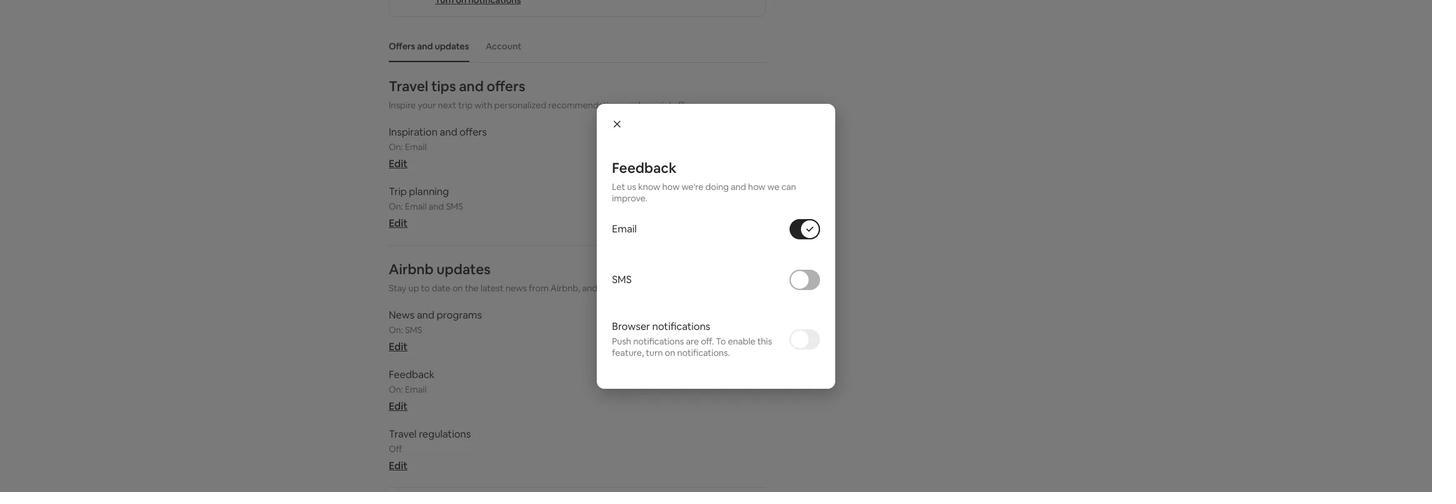Task type: locate. For each thing, give the bounding box(es) containing it.
0 horizontal spatial we
[[667, 283, 679, 294]]

and inside the "trip planning on: email and sms edit"
[[429, 201, 444, 213]]

0 vertical spatial feedback
[[612, 159, 677, 177]]

2 edit button from the top
[[389, 217, 408, 230]]

edit button for travel
[[389, 460, 408, 473]]

1 horizontal spatial feedback
[[612, 159, 677, 177]]

3 on: from the top
[[389, 325, 403, 336]]

feedback
[[612, 159, 677, 177], [389, 369, 435, 382]]

travel up off on the left
[[389, 428, 417, 442]]

off.
[[701, 336, 714, 347]]

notifications down browser
[[633, 336, 684, 347]]

2 vertical spatial sms
[[405, 325, 422, 336]]

edit button down news
[[389, 341, 408, 354]]

edit down news
[[389, 341, 408, 354]]

2 horizontal spatial sms
[[612, 273, 632, 286]]

and down the "planning"
[[429, 201, 444, 213]]

sms inside the "trip planning on: email and sms edit"
[[446, 201, 463, 213]]

and left let
[[582, 283, 598, 294]]

edit button
[[389, 157, 408, 171], [389, 217, 408, 230], [389, 341, 408, 354], [389, 400, 408, 414], [389, 460, 408, 473]]

offers and updates button
[[383, 34, 476, 58]]

notifications.
[[677, 347, 730, 359]]

and inside button
[[417, 41, 433, 52]]

4 edit button from the top
[[389, 400, 408, 414]]

3 edit button from the top
[[389, 341, 408, 354]]

and right the offers at the top of page
[[417, 41, 433, 52]]

on: down trip
[[389, 201, 403, 213]]

edit down trip
[[389, 217, 408, 230]]

updates inside airbnb updates stay up to date on the latest news from airbnb, and let us know how we can improve.
[[437, 261, 491, 279]]

to
[[716, 336, 726, 347]]

from
[[529, 283, 549, 294]]

1 horizontal spatial on
[[665, 347, 675, 359]]

travel for regulations
[[389, 428, 417, 442]]

sms
[[446, 201, 463, 213], [612, 273, 632, 286], [405, 325, 422, 336]]

feedback up let
[[612, 159, 677, 177]]

1 vertical spatial updates
[[437, 261, 491, 279]]

browser notifications group
[[612, 305, 820, 374]]

on
[[453, 283, 463, 294], [665, 347, 675, 359]]

doing
[[706, 181, 729, 193]]

1 vertical spatial travel
[[389, 428, 417, 442]]

2 on: from the top
[[389, 201, 403, 213]]

on: up off on the left
[[389, 384, 403, 396]]

0 vertical spatial we
[[768, 181, 780, 193]]

planning
[[409, 185, 449, 199]]

on: inside inspiration and offers on: email edit
[[389, 141, 403, 153]]

and inside airbnb updates stay up to date on the latest news from airbnb, and let us know how we can improve.
[[582, 283, 598, 294]]

edit button up off on the left
[[389, 400, 408, 414]]

0 horizontal spatial us
[[612, 283, 621, 294]]

can
[[782, 181, 796, 193], [681, 283, 695, 294]]

3 edit from the top
[[389, 341, 408, 354]]

email
[[405, 141, 427, 153], [405, 201, 427, 213], [612, 222, 637, 236], [405, 384, 427, 396]]

inspire
[[389, 100, 416, 111]]

improve.
[[612, 193, 648, 204], [697, 283, 733, 294]]

0 vertical spatial offers
[[487, 77, 525, 95]]

account
[[486, 41, 522, 52]]

1 horizontal spatial sms
[[446, 201, 463, 213]]

email inside the "trip planning on: email and sms edit"
[[405, 201, 427, 213]]

know inside airbnb updates stay up to date on the latest news from airbnb, and let us know how we can improve.
[[623, 283, 645, 294]]

updates up the the
[[437, 261, 491, 279]]

and
[[417, 41, 433, 52], [459, 77, 484, 95], [625, 100, 641, 111], [440, 126, 457, 139], [731, 181, 746, 193], [429, 201, 444, 213], [582, 283, 598, 294], [417, 309, 435, 322]]

0 vertical spatial sms
[[446, 201, 463, 213]]

edit button for trip
[[389, 217, 408, 230]]

feedback inside offers and updates tab panel
[[389, 369, 435, 382]]

tab list
[[383, 30, 767, 62]]

feature,
[[612, 347, 644, 359]]

news
[[506, 283, 527, 294]]

we're
[[682, 181, 704, 193]]

the
[[465, 283, 479, 294]]

how left we're
[[662, 181, 680, 193]]

1 vertical spatial we
[[667, 283, 679, 294]]

this
[[758, 336, 772, 347]]

feedback inside 'feedback let us know how we're doing and how we can improve.'
[[612, 159, 677, 177]]

regulations
[[419, 428, 471, 442]]

email up regulations
[[405, 384, 427, 396]]

how
[[662, 181, 680, 193], [748, 181, 766, 193], [647, 283, 665, 294]]

0 vertical spatial can
[[782, 181, 796, 193]]

travel for tips
[[389, 77, 428, 95]]

edit button down off on the left
[[389, 460, 408, 473]]

travel inside travel regulations off edit
[[389, 428, 417, 442]]

we inside 'feedback let us know how we're doing and how we can improve.'
[[768, 181, 780, 193]]

tab list containing offers and updates
[[383, 30, 767, 62]]

notifications up are
[[652, 320, 710, 333]]

updates up tips on the left top of the page
[[435, 41, 469, 52]]

sms right let
[[612, 273, 632, 286]]

email down the "planning"
[[405, 201, 427, 213]]

how up browser
[[647, 283, 665, 294]]

to
[[421, 283, 430, 294]]

offers
[[487, 77, 525, 95], [460, 126, 487, 139]]

1 vertical spatial sms
[[612, 273, 632, 286]]

on:
[[389, 141, 403, 153], [389, 201, 403, 213], [389, 325, 403, 336], [389, 384, 403, 396]]

edit button for inspiration
[[389, 157, 408, 171]]

and down the next
[[440, 126, 457, 139]]

1 vertical spatial us
[[612, 283, 621, 294]]

edit button down trip
[[389, 217, 408, 230]]

on left the the
[[453, 283, 463, 294]]

email down inspiration
[[405, 141, 427, 153]]

5 edit from the top
[[389, 460, 408, 473]]

edit button up trip
[[389, 157, 408, 171]]

1 edit from the top
[[389, 157, 408, 171]]

sms down news
[[405, 325, 422, 336]]

1 vertical spatial can
[[681, 283, 695, 294]]

travel up inspire
[[389, 77, 428, 95]]

on: down news
[[389, 325, 403, 336]]

edit down off on the left
[[389, 460, 408, 473]]

0 vertical spatial updates
[[435, 41, 469, 52]]

we up browser notifications push notifications are off. to enable this feature, turn on notifications.
[[667, 283, 679, 294]]

email inside inspiration and offers on: email edit
[[405, 141, 427, 153]]

2 travel from the top
[[389, 428, 417, 442]]

1 horizontal spatial us
[[627, 181, 636, 193]]

know
[[638, 181, 660, 193], [623, 283, 645, 294]]

5 edit button from the top
[[389, 460, 408, 473]]

browser notifications push notifications are off. to enable this feature, turn on notifications.
[[612, 320, 772, 359]]

1 edit button from the top
[[389, 157, 408, 171]]

0 horizontal spatial feedback
[[389, 369, 435, 382]]

trip
[[458, 100, 473, 111]]

0 vertical spatial us
[[627, 181, 636, 193]]

0 horizontal spatial improve.
[[612, 193, 648, 204]]

offers and updates tab panel
[[389, 77, 767, 493]]

travel inside travel tips and offers inspire your next trip with personalized recommendations and special offers.
[[389, 77, 428, 95]]

1 travel from the top
[[389, 77, 428, 95]]

0 horizontal spatial can
[[681, 283, 695, 294]]

improve. inside airbnb updates stay up to date on the latest news from airbnb, and let us know how we can improve.
[[697, 283, 733, 294]]

and up the trip
[[459, 77, 484, 95]]

4 on: from the top
[[389, 384, 403, 396]]

and right news
[[417, 309, 435, 322]]

can inside 'feedback let us know how we're doing and how we can improve.'
[[782, 181, 796, 193]]

1 vertical spatial feedback
[[389, 369, 435, 382]]

us
[[627, 181, 636, 193], [612, 283, 621, 294]]

up
[[409, 283, 419, 294]]

and inside inspiration and offers on: email edit
[[440, 126, 457, 139]]

let
[[600, 283, 610, 294]]

browser
[[612, 320, 650, 333]]

0 horizontal spatial sms
[[405, 325, 422, 336]]

0 vertical spatial know
[[638, 181, 660, 193]]

travel regulations off edit
[[389, 428, 471, 473]]

1 horizontal spatial improve.
[[697, 283, 733, 294]]

special
[[643, 100, 671, 111]]

0 vertical spatial on
[[453, 283, 463, 294]]

on: down inspiration
[[389, 141, 403, 153]]

and right doing
[[731, 181, 746, 193]]

offers down the trip
[[460, 126, 487, 139]]

1 horizontal spatial can
[[782, 181, 796, 193]]

we right doing
[[768, 181, 780, 193]]

1 vertical spatial improve.
[[697, 283, 733, 294]]

edit inside the "trip planning on: email and sms edit"
[[389, 217, 408, 230]]

updates
[[435, 41, 469, 52], [437, 261, 491, 279]]

edit up trip
[[389, 157, 408, 171]]

on inside airbnb updates stay up to date on the latest news from airbnb, and let us know how we can improve.
[[453, 283, 463, 294]]

travel
[[389, 77, 428, 95], [389, 428, 417, 442]]

1 on: from the top
[[389, 141, 403, 153]]

on right turn
[[665, 347, 675, 359]]

news and programs on: sms edit
[[389, 309, 482, 354]]

4 edit from the top
[[389, 400, 408, 414]]

feedback down the news and programs on: sms edit
[[389, 369, 435, 382]]

1 vertical spatial know
[[623, 283, 645, 294]]

0 vertical spatial travel
[[389, 77, 428, 95]]

edit up off on the left
[[389, 400, 408, 414]]

sms down the "planning"
[[446, 201, 463, 213]]

2 edit from the top
[[389, 217, 408, 230]]

1 vertical spatial on
[[665, 347, 675, 359]]

email down let
[[612, 222, 637, 236]]

0 vertical spatial improve.
[[612, 193, 648, 204]]

we inside airbnb updates stay up to date on the latest news from airbnb, and let us know how we can improve.
[[667, 283, 679, 294]]

notifications
[[652, 320, 710, 333], [633, 336, 684, 347]]

off
[[389, 444, 402, 456]]

offers up personalized
[[487, 77, 525, 95]]

we
[[768, 181, 780, 193], [667, 283, 679, 294]]

edit inside the news and programs on: sms edit
[[389, 341, 408, 354]]

push
[[612, 336, 631, 347]]

1 vertical spatial offers
[[460, 126, 487, 139]]

travel tips and offers inspire your next trip with personalized recommendations and special offers.
[[389, 77, 699, 111]]

edit
[[389, 157, 408, 171], [389, 217, 408, 230], [389, 341, 408, 354], [389, 400, 408, 414], [389, 460, 408, 473]]

can inside airbnb updates stay up to date on the latest news from airbnb, and let us know how we can improve.
[[681, 283, 695, 294]]

0 horizontal spatial on
[[453, 283, 463, 294]]

0 vertical spatial notifications
[[652, 320, 710, 333]]

1 horizontal spatial we
[[768, 181, 780, 193]]



Task type: vqa. For each thing, say whether or not it's contained in the screenshot.
its
no



Task type: describe. For each thing, give the bounding box(es) containing it.
your
[[418, 100, 436, 111]]

how right doing
[[748, 181, 766, 193]]

edit inside inspiration and offers on: email edit
[[389, 157, 408, 171]]

edit button for news
[[389, 341, 408, 354]]

sms inside the news and programs on: sms edit
[[405, 325, 422, 336]]

offers
[[389, 41, 415, 52]]

on: inside the news and programs on: sms edit
[[389, 325, 403, 336]]

recommendations
[[548, 100, 623, 111]]

personalized
[[494, 100, 547, 111]]

edit inside feedback on: email edit
[[389, 400, 408, 414]]

trip planning on: email and sms edit
[[389, 185, 463, 230]]

feedback dialog
[[597, 104, 835, 389]]

inspiration and offers on: email edit
[[389, 126, 487, 171]]

sms inside the feedback dialog
[[612, 273, 632, 286]]

offers inside travel tips and offers inspire your next trip with personalized recommendations and special offers.
[[487, 77, 525, 95]]

edit button for feedback
[[389, 400, 408, 414]]

enable
[[728, 336, 756, 347]]

on: inside the "trip planning on: email and sms edit"
[[389, 201, 403, 213]]

trip
[[389, 185, 407, 199]]

latest
[[481, 283, 504, 294]]

turn
[[646, 347, 663, 359]]

offers and updates
[[389, 41, 469, 52]]

inspiration
[[389, 126, 438, 139]]

1 vertical spatial notifications
[[633, 336, 684, 347]]

on inside browser notifications push notifications are off. to enable this feature, turn on notifications.
[[665, 347, 675, 359]]

airbnb updates stay up to date on the latest news from airbnb, and let us know how we can improve.
[[389, 261, 733, 294]]

are
[[686, 336, 699, 347]]

date
[[432, 283, 451, 294]]

on: inside feedback on: email edit
[[389, 384, 403, 396]]

and left special
[[625, 100, 641, 111]]

and inside 'feedback let us know how we're doing and how we can improve.'
[[731, 181, 746, 193]]

notifications element
[[383, 30, 767, 493]]

stay
[[389, 283, 407, 294]]

how inside airbnb updates stay up to date on the latest news from airbnb, and let us know how we can improve.
[[647, 283, 665, 294]]

news
[[389, 309, 415, 322]]

offers.
[[673, 100, 699, 111]]

edit inside travel regulations off edit
[[389, 460, 408, 473]]

email inside the feedback dialog
[[612, 222, 637, 236]]

updates inside button
[[435, 41, 469, 52]]

let
[[612, 181, 625, 193]]

offers inside inspiration and offers on: email edit
[[460, 126, 487, 139]]

email inside feedback on: email edit
[[405, 384, 427, 396]]

improve. inside 'feedback let us know how we're doing and how we can improve.'
[[612, 193, 648, 204]]

feedback let us know how we're doing and how we can improve.
[[612, 159, 796, 204]]

tips
[[431, 77, 456, 95]]

feedback for know
[[612, 159, 677, 177]]

feedback on: email edit
[[389, 369, 435, 414]]

account button
[[479, 34, 528, 58]]

us inside 'feedback let us know how we're doing and how we can improve.'
[[627, 181, 636, 193]]

next
[[438, 100, 456, 111]]

programs
[[437, 309, 482, 322]]

know inside 'feedback let us know how we're doing and how we can improve.'
[[638, 181, 660, 193]]

airbnb,
[[551, 283, 580, 294]]

airbnb
[[389, 261, 434, 279]]

with
[[475, 100, 492, 111]]

and inside the news and programs on: sms edit
[[417, 309, 435, 322]]

feedback for edit
[[389, 369, 435, 382]]

us inside airbnb updates stay up to date on the latest news from airbnb, and let us know how we can improve.
[[612, 283, 621, 294]]



